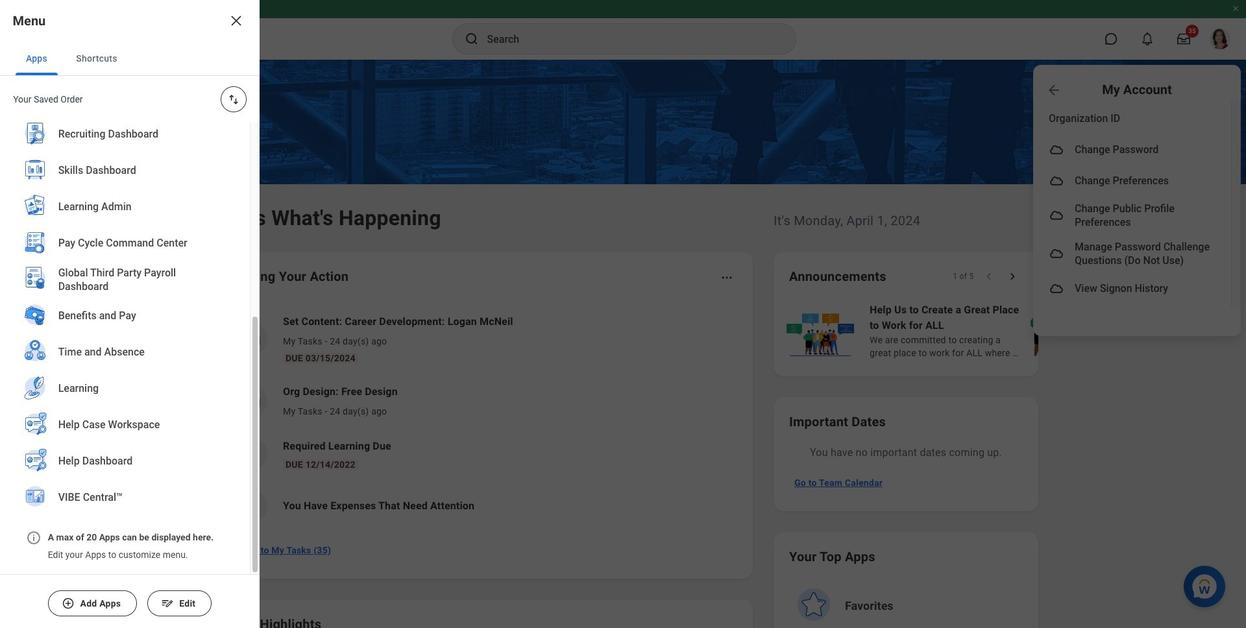 Task type: describe. For each thing, give the bounding box(es) containing it.
dashboard expenses image
[[242, 497, 262, 516]]

notifications large image
[[1141, 32, 1154, 45]]

plus circle image
[[62, 597, 75, 610]]

text edit image
[[161, 597, 174, 610]]

chevron left small image
[[983, 270, 996, 283]]

chevron right small image
[[1006, 270, 1019, 283]]

3 avatar image from the top
[[1049, 208, 1064, 224]]

close environment banner image
[[1232, 5, 1240, 12]]

logan mcneil image
[[1210, 29, 1231, 49]]

2 avatar image from the top
[[1049, 173, 1064, 189]]

5 menu item from the top
[[1033, 273, 1231, 304]]

inbox large image
[[1177, 32, 1190, 45]]

sort image
[[227, 93, 240, 106]]

1 menu item from the top
[[1033, 134, 1231, 166]]

5 avatar image from the top
[[1049, 281, 1064, 296]]

x image
[[228, 13, 244, 29]]

global navigation dialog
[[0, 0, 260, 628]]



Task type: locate. For each thing, give the bounding box(es) containing it.
list
[[0, 0, 250, 526], [784, 301, 1246, 361], [223, 304, 737, 532]]

3 menu item from the top
[[1033, 197, 1231, 235]]

info image
[[26, 530, 42, 546]]

avatar image
[[1049, 142, 1064, 158], [1049, 173, 1064, 189], [1049, 208, 1064, 224], [1049, 246, 1064, 262], [1049, 281, 1064, 296]]

back image
[[1046, 82, 1062, 98]]

4 menu item from the top
[[1033, 235, 1231, 273]]

main content
[[0, 60, 1246, 628]]

inbox image
[[242, 391, 262, 411]]

inbox image
[[242, 329, 262, 349]]

banner
[[0, 0, 1246, 336]]

book open image
[[242, 445, 262, 464]]

menu item
[[1033, 134, 1231, 166], [1033, 166, 1231, 197], [1033, 197, 1231, 235], [1033, 235, 1231, 273], [1033, 273, 1231, 304]]

list inside global navigation dialog
[[0, 0, 250, 526]]

status
[[953, 271, 974, 282]]

1 avatar image from the top
[[1049, 142, 1064, 158]]

2 menu item from the top
[[1033, 166, 1231, 197]]

tab list
[[0, 42, 260, 76]]

4 avatar image from the top
[[1049, 246, 1064, 262]]

search image
[[464, 31, 479, 47]]

menu
[[1033, 99, 1241, 308]]



Task type: vqa. For each thing, say whether or not it's contained in the screenshot.
Chain
no



